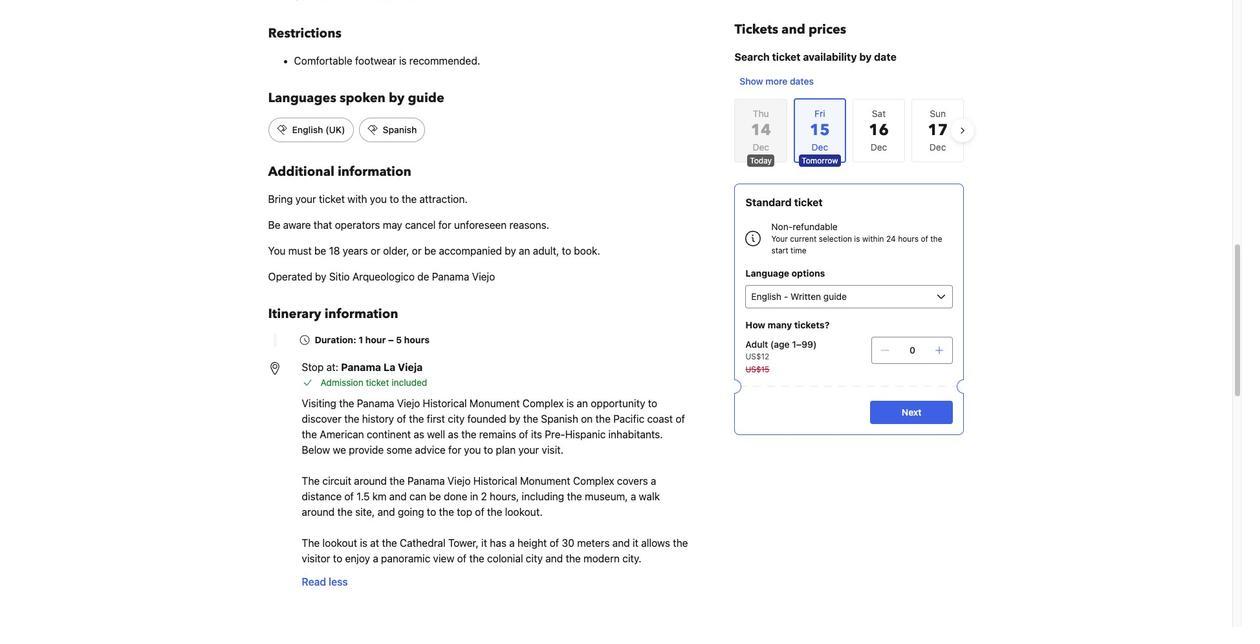 Task type: describe. For each thing, give the bounding box(es) containing it.
panama up admission ticket included
[[341, 362, 381, 373]]

1 it from the left
[[481, 538, 487, 549]]

footwear
[[355, 55, 396, 67]]

within
[[863, 234, 884, 244]]

the down admission
[[339, 398, 354, 410]]

of left 1.5
[[345, 491, 354, 503]]

top
[[457, 507, 472, 518]]

additional information
[[268, 163, 412, 181]]

1 as from the left
[[414, 429, 424, 441]]

of down the 'tower,'
[[457, 553, 467, 565]]

itinerary
[[268, 305, 321, 323]]

languages spoken by guide
[[268, 89, 445, 107]]

vieja
[[398, 362, 423, 373]]

tickets
[[735, 21, 779, 38]]

language options
[[746, 268, 825, 279]]

of left its
[[519, 429, 529, 441]]

show
[[740, 76, 763, 87]]

reasons.
[[510, 219, 550, 231]]

0 vertical spatial for
[[439, 219, 452, 231]]

dec for 16
[[871, 142, 887, 153]]

non-
[[772, 221, 793, 232]]

opportunity
[[591, 398, 645, 410]]

be aware that operators may cancel for unforeseen reasons.
[[268, 219, 550, 231]]

14
[[751, 120, 771, 141]]

visiting the panama viejo historical monument complex is an opportunity to discover the history of the first city founded by the spanish on the pacific coast of the american continent as well as the remains of its pre-hispanic inhabitants. below we provide some advice for you to plan your visit. the circuit around the panama viejo historical monument complex covers a distance of 1.5 km and can be done in 2 hours, including the museum, a walk around the site, and going to the top of the lookout. the lookout is at the cathedral tower, it has a height of 30 meters and it allows the visitor to enjoy a panoramic view of the colonial city and the modern city.
[[302, 398, 688, 565]]

hour
[[365, 335, 386, 346]]

the right at
[[382, 538, 397, 549]]

the up its
[[523, 414, 538, 425]]

to up may
[[390, 194, 399, 205]]

a down at
[[373, 553, 378, 565]]

read
[[302, 577, 326, 588]]

going
[[398, 507, 424, 518]]

the right the including
[[567, 491, 582, 503]]

allows
[[641, 538, 670, 549]]

next button
[[870, 401, 954, 425]]

an inside visiting the panama viejo historical monument complex is an opportunity to discover the history of the first city founded by the spanish on the pacific coast of the american continent as well as the remains of its pre-hispanic inhabitants. below we provide some advice for you to plan your visit. the circuit around the panama viejo historical monument complex covers a distance of 1.5 km and can be done in 2 hours, including the museum, a walk around the site, and going to the top of the lookout. the lookout is at the cathedral tower, it has a height of 30 meters and it allows the visitor to enjoy a panoramic view of the colonial city and the modern city.
[[577, 398, 588, 410]]

and right km
[[389, 491, 407, 503]]

inhabitants.
[[609, 429, 663, 441]]

advice
[[415, 445, 446, 456]]

adult,
[[533, 245, 559, 257]]

coast
[[647, 414, 673, 425]]

a right the has
[[509, 538, 515, 549]]

language
[[746, 268, 790, 279]]

founded
[[468, 414, 507, 425]]

must
[[288, 245, 312, 257]]

tickets?
[[795, 320, 830, 331]]

panama up the can
[[408, 476, 445, 487]]

de
[[418, 271, 429, 283]]

1
[[359, 335, 363, 346]]

operated by sitio arqueologico de panama viejo
[[268, 271, 495, 283]]

restrictions
[[268, 25, 342, 42]]

us$12
[[746, 352, 770, 362]]

standard ticket
[[746, 197, 823, 208]]

show more dates
[[740, 76, 814, 87]]

site,
[[355, 507, 375, 518]]

panama right de at the left top of page
[[432, 271, 469, 283]]

next
[[902, 407, 922, 418]]

information for additional information
[[338, 163, 412, 181]]

admission ticket included
[[321, 377, 427, 388]]

region containing 14
[[724, 93, 975, 168]]

adult
[[746, 339, 768, 350]]

languages
[[268, 89, 336, 107]]

a up walk in the bottom right of the page
[[651, 476, 657, 487]]

1 horizontal spatial complex
[[573, 476, 615, 487]]

less
[[329, 577, 348, 588]]

sun 17 dec
[[928, 108, 948, 153]]

sat
[[872, 108, 886, 119]]

continent
[[367, 429, 411, 441]]

non-refundable your current selection is within 24 hours of the start time
[[772, 221, 943, 256]]

1 vertical spatial historical
[[473, 476, 518, 487]]

the down 30
[[566, 553, 581, 565]]

years
[[343, 245, 368, 257]]

how many tickets?
[[746, 320, 830, 331]]

you inside visiting the panama viejo historical monument complex is an opportunity to discover the history of the first city founded by the spanish on the pacific coast of the american continent as well as the remains of its pre-hispanic inhabitants. below we provide some advice for you to plan your visit. the circuit around the panama viejo historical monument complex covers a distance of 1.5 km and can be done in 2 hours, including the museum, a walk around the site, and going to the top of the lookout. the lookout is at the cathedral tower, it has a height of 30 meters and it allows the visitor to enjoy a panoramic view of the colonial city and the modern city.
[[464, 445, 481, 456]]

sun
[[930, 108, 946, 119]]

ticket left with
[[319, 194, 345, 205]]

additional
[[268, 163, 335, 181]]

1 vertical spatial viejo
[[397, 398, 420, 410]]

duration: 1 hour – 5 hours
[[315, 335, 430, 346]]

5
[[396, 335, 402, 346]]

included
[[392, 377, 427, 388]]

meters
[[577, 538, 610, 549]]

2
[[481, 491, 487, 503]]

comfortable footwear is recommended.
[[294, 55, 480, 67]]

spanish inside visiting the panama viejo historical monument complex is an opportunity to discover the history of the first city founded by the spanish on the pacific coast of the american continent as well as the remains of its pre-hispanic inhabitants. below we provide some advice for you to plan your visit. the circuit around the panama viejo historical monument complex covers a distance of 1.5 km and can be done in 2 hours, including the museum, a walk around the site, and going to the top of the lookout. the lookout is at the cathedral tower, it has a height of 30 meters and it allows the visitor to enjoy a panoramic view of the colonial city and the modern city.
[[541, 414, 579, 425]]

is up hispanic
[[567, 398, 574, 410]]

stop at: panama la vieja
[[302, 362, 423, 373]]

admission
[[321, 377, 364, 388]]

ticket for admission ticket included
[[366, 377, 389, 388]]

dates
[[790, 76, 814, 87]]

attraction.
[[420, 194, 468, 205]]

options
[[792, 268, 825, 279]]

how
[[746, 320, 766, 331]]

book.
[[574, 245, 600, 257]]

modern
[[584, 553, 620, 565]]

the down some
[[390, 476, 405, 487]]

visit.
[[542, 445, 564, 456]]

the right allows
[[673, 538, 688, 549]]

is left at
[[360, 538, 368, 549]]

1.5
[[357, 491, 370, 503]]

0 vertical spatial your
[[296, 194, 316, 205]]

has
[[490, 538, 507, 549]]

dec for 14
[[753, 142, 769, 153]]

thu 14 dec today
[[750, 108, 772, 166]]

la
[[384, 362, 396, 373]]

enjoy
[[345, 553, 370, 565]]

the up the be aware that operators may cancel for unforeseen reasons. at the left top of the page
[[402, 194, 417, 205]]

0 horizontal spatial an
[[519, 245, 530, 257]]

first
[[427, 414, 445, 425]]

24
[[887, 234, 896, 244]]

covers
[[617, 476, 648, 487]]

0 vertical spatial city
[[448, 414, 465, 425]]

0 horizontal spatial around
[[302, 507, 335, 518]]

duration:
[[315, 335, 356, 346]]

history
[[362, 414, 394, 425]]

view
[[433, 553, 455, 565]]

sat 16 dec
[[869, 108, 889, 153]]

to left book. at the left of the page
[[562, 245, 571, 257]]

circuit
[[323, 476, 351, 487]]

of up continent
[[397, 414, 406, 425]]

recommended.
[[409, 55, 480, 67]]

aware
[[283, 219, 311, 231]]

hispanic
[[565, 429, 606, 441]]

hours inside non-refundable your current selection is within 24 hours of the start time
[[898, 234, 919, 244]]

a down the covers
[[631, 491, 636, 503]]

2 the from the top
[[302, 538, 320, 549]]

is right footwear
[[399, 55, 407, 67]]

17
[[928, 120, 948, 141]]



Task type: locate. For each thing, give the bounding box(es) containing it.
monument up the including
[[520, 476, 571, 487]]

the
[[402, 194, 417, 205], [931, 234, 943, 244], [339, 398, 354, 410], [344, 414, 359, 425], [409, 414, 424, 425], [523, 414, 538, 425], [596, 414, 611, 425], [302, 429, 317, 441], [461, 429, 477, 441], [390, 476, 405, 487], [567, 491, 582, 503], [337, 507, 353, 518], [439, 507, 454, 518], [487, 507, 502, 518], [382, 538, 397, 549], [673, 538, 688, 549], [469, 553, 485, 565], [566, 553, 581, 565]]

as left 'well'
[[414, 429, 424, 441]]

the down hours,
[[487, 507, 502, 518]]

1 horizontal spatial hours
[[898, 234, 919, 244]]

0 vertical spatial the
[[302, 476, 320, 487]]

the up 'visitor'
[[302, 538, 320, 549]]

as
[[414, 429, 424, 441], [448, 429, 459, 441]]

0 vertical spatial hours
[[898, 234, 919, 244]]

spoken
[[340, 89, 386, 107]]

information for itinerary information
[[325, 305, 398, 323]]

0 horizontal spatial it
[[481, 538, 487, 549]]

you right with
[[370, 194, 387, 205]]

or right 'older,' at the left top of the page
[[412, 245, 422, 257]]

the inside non-refundable your current selection is within 24 hours of the start time
[[931, 234, 943, 244]]

1 horizontal spatial as
[[448, 429, 459, 441]]

0 horizontal spatial complex
[[523, 398, 564, 410]]

of right coast
[[676, 414, 685, 425]]

1 vertical spatial around
[[302, 507, 335, 518]]

1 vertical spatial hours
[[404, 335, 430, 346]]

1–99)
[[792, 339, 817, 350]]

thu
[[753, 108, 769, 119]]

pre-
[[545, 429, 565, 441]]

1 horizontal spatial it
[[633, 538, 639, 549]]

0 vertical spatial information
[[338, 163, 412, 181]]

1 or from the left
[[371, 245, 380, 257]]

0 horizontal spatial dec
[[753, 142, 769, 153]]

1 horizontal spatial viejo
[[448, 476, 471, 487]]

of left 30
[[550, 538, 559, 549]]

1 horizontal spatial your
[[519, 445, 539, 456]]

hours right the 24
[[898, 234, 919, 244]]

around down distance
[[302, 507, 335, 518]]

0 vertical spatial viejo
[[472, 271, 495, 283]]

ticket up refundable on the top
[[794, 197, 823, 208]]

city right first
[[448, 414, 465, 425]]

dec down 16
[[871, 142, 887, 153]]

unforeseen
[[454, 219, 507, 231]]

you must be 18 years or older, or be accompanied by an adult, to book.
[[268, 245, 600, 257]]

of inside non-refundable your current selection is within 24 hours of the start time
[[921, 234, 929, 244]]

of right top
[[475, 507, 485, 518]]

0 horizontal spatial city
[[448, 414, 465, 425]]

0
[[910, 345, 916, 356]]

be left 18
[[315, 245, 326, 257]]

30
[[562, 538, 575, 549]]

panoramic
[[381, 553, 431, 565]]

panama up history
[[357, 398, 394, 410]]

1 vertical spatial complex
[[573, 476, 615, 487]]

an up on
[[577, 398, 588, 410]]

historical up hours,
[[473, 476, 518, 487]]

time
[[791, 246, 807, 256]]

operators
[[335, 219, 380, 231]]

0 horizontal spatial your
[[296, 194, 316, 205]]

dec inside sun 17 dec
[[930, 142, 946, 153]]

2 horizontal spatial dec
[[930, 142, 946, 153]]

arqueologico
[[353, 271, 415, 283]]

1 dec from the left
[[753, 142, 769, 153]]

your inside visiting the panama viejo historical monument complex is an opportunity to discover the history of the first city founded by the spanish on the pacific coast of the american continent as well as the remains of its pre-hispanic inhabitants. below we provide some advice for you to plan your visit. the circuit around the panama viejo historical monument complex covers a distance of 1.5 km and can be done in 2 hours, including the museum, a walk around the site, and going to the top of the lookout. the lookout is at the cathedral tower, it has a height of 30 meters and it allows the visitor to enjoy a panoramic view of the colonial city and the modern city.
[[519, 445, 539, 456]]

information
[[338, 163, 412, 181], [325, 305, 398, 323]]

1 vertical spatial you
[[464, 445, 481, 456]]

ticket for standard ticket
[[794, 197, 823, 208]]

0 vertical spatial an
[[519, 245, 530, 257]]

the up the below
[[302, 429, 317, 441]]

spanish up pre-
[[541, 414, 579, 425]]

1 horizontal spatial dec
[[871, 142, 887, 153]]

by up remains
[[509, 414, 521, 425]]

us$15
[[746, 365, 770, 375]]

city
[[448, 414, 465, 425], [526, 553, 543, 565]]

dec inside thu 14 dec today
[[753, 142, 769, 153]]

may
[[383, 219, 402, 231]]

0 horizontal spatial spanish
[[383, 124, 417, 135]]

stop
[[302, 362, 324, 373]]

it left the has
[[481, 538, 487, 549]]

2 vertical spatial viejo
[[448, 476, 471, 487]]

ticket for search ticket availability by date
[[772, 51, 801, 63]]

the down done
[[439, 507, 454, 518]]

the
[[302, 476, 320, 487], [302, 538, 320, 549]]

1 horizontal spatial an
[[577, 398, 588, 410]]

museum,
[[585, 491, 628, 503]]

cancel
[[405, 219, 436, 231]]

historical up first
[[423, 398, 467, 410]]

visiting
[[302, 398, 336, 410]]

hours,
[[490, 491, 519, 503]]

18
[[329, 245, 340, 257]]

(uk)
[[326, 124, 345, 135]]

1 vertical spatial the
[[302, 538, 320, 549]]

operated
[[268, 271, 312, 283]]

1 vertical spatial an
[[577, 398, 588, 410]]

0 horizontal spatial or
[[371, 245, 380, 257]]

and down 30
[[546, 553, 563, 565]]

the left site,
[[337, 507, 353, 518]]

of right the 24
[[921, 234, 929, 244]]

1 the from the top
[[302, 476, 320, 487]]

be up de at the left top of page
[[424, 245, 436, 257]]

comfortable
[[294, 55, 353, 67]]

dec up today
[[753, 142, 769, 153]]

information up bring your ticket with you to the attraction.
[[338, 163, 412, 181]]

ticket up show more dates
[[772, 51, 801, 63]]

by left 'date'
[[860, 51, 872, 63]]

provide
[[349, 445, 384, 456]]

the right the 24
[[931, 234, 943, 244]]

the down the 'tower,'
[[469, 553, 485, 565]]

2 dec from the left
[[871, 142, 887, 153]]

the right on
[[596, 414, 611, 425]]

2 horizontal spatial viejo
[[472, 271, 495, 283]]

by inside visiting the panama viejo historical monument complex is an opportunity to discover the history of the first city founded by the spanish on the pacific coast of the american continent as well as the remains of its pre-hispanic inhabitants. below we provide some advice for you to plan your visit. the circuit around the panama viejo historical monument complex covers a distance of 1.5 km and can be done in 2 hours, including the museum, a walk around the site, and going to the top of the lookout. the lookout is at the cathedral tower, it has a height of 30 meters and it allows the visitor to enjoy a panoramic view of the colonial city and the modern city.
[[509, 414, 521, 425]]

discover
[[302, 414, 342, 425]]

information up 1
[[325, 305, 398, 323]]

2 as from the left
[[448, 429, 459, 441]]

and up city. on the right of the page
[[613, 538, 630, 549]]

for right 'advice'
[[448, 445, 461, 456]]

hours right 5
[[404, 335, 430, 346]]

around up 1.5
[[354, 476, 387, 487]]

your right bring
[[296, 194, 316, 205]]

16
[[869, 120, 889, 141]]

0 horizontal spatial viejo
[[397, 398, 420, 410]]

the up american on the left bottom of page
[[344, 414, 359, 425]]

dec for 17
[[930, 142, 946, 153]]

city.
[[623, 553, 642, 565]]

for inside visiting the panama viejo historical monument complex is an opportunity to discover the history of the first city founded by the spanish on the pacific coast of the american continent as well as the remains of its pre-hispanic inhabitants. below we provide some advice for you to plan your visit. the circuit around the panama viejo historical monument complex covers a distance of 1.5 km and can be done in 2 hours, including the museum, a walk around the site, and going to the top of the lookout. the lookout is at the cathedral tower, it has a height of 30 meters and it allows the visitor to enjoy a panoramic view of the colonial city and the modern city.
[[448, 445, 461, 456]]

0 vertical spatial you
[[370, 194, 387, 205]]

its
[[531, 429, 542, 441]]

monument
[[470, 398, 520, 410], [520, 476, 571, 487]]

0 horizontal spatial hours
[[404, 335, 430, 346]]

for right cancel
[[439, 219, 452, 231]]

english (uk)
[[292, 124, 345, 135]]

well
[[427, 429, 445, 441]]

around
[[354, 476, 387, 487], [302, 507, 335, 518]]

1 vertical spatial for
[[448, 445, 461, 456]]

your
[[772, 234, 788, 244]]

complex up museum,
[[573, 476, 615, 487]]

by down the reasons.
[[505, 245, 516, 257]]

historical
[[423, 398, 467, 410], [473, 476, 518, 487]]

plan
[[496, 445, 516, 456]]

date
[[874, 51, 897, 63]]

dec inside sat 16 dec
[[871, 142, 887, 153]]

0 vertical spatial historical
[[423, 398, 467, 410]]

dec down 17
[[930, 142, 946, 153]]

to down lookout
[[333, 553, 342, 565]]

1 horizontal spatial spanish
[[541, 414, 579, 425]]

1 vertical spatial monument
[[520, 476, 571, 487]]

as right 'well'
[[448, 429, 459, 441]]

–
[[388, 335, 394, 346]]

and left prices
[[782, 21, 806, 38]]

adult (age 1–99) us$12
[[746, 339, 817, 362]]

guide
[[408, 89, 445, 107]]

1 vertical spatial your
[[519, 445, 539, 456]]

spanish down guide
[[383, 124, 417, 135]]

by left guide
[[389, 89, 405, 107]]

be inside visiting the panama viejo historical monument complex is an opportunity to discover the history of the first city founded by the spanish on the pacific coast of the american continent as well as the remains of its pre-hispanic inhabitants. below we provide some advice for you to plan your visit. the circuit around the panama viejo historical monument complex covers a distance of 1.5 km and can be done in 2 hours, including the museum, a walk around the site, and going to the top of the lookout. the lookout is at the cathedral tower, it has a height of 30 meters and it allows the visitor to enjoy a panoramic view of the colonial city and the modern city.
[[429, 491, 441, 503]]

viejo down included
[[397, 398, 420, 410]]

0 horizontal spatial historical
[[423, 398, 467, 410]]

it up city. on the right of the page
[[633, 538, 639, 549]]

today
[[750, 156, 772, 166]]

to left plan
[[484, 445, 493, 456]]

is inside non-refundable your current selection is within 24 hours of the start time
[[854, 234, 860, 244]]

complex up its
[[523, 398, 564, 410]]

your down its
[[519, 445, 539, 456]]

height
[[518, 538, 547, 549]]

and down km
[[378, 507, 395, 518]]

by left sitio
[[315, 271, 327, 283]]

older,
[[383, 245, 409, 257]]

prices
[[809, 21, 847, 38]]

you down remains
[[464, 445, 481, 456]]

0 vertical spatial spanish
[[383, 124, 417, 135]]

2 it from the left
[[633, 538, 639, 549]]

0 vertical spatial around
[[354, 476, 387, 487]]

1 vertical spatial city
[[526, 553, 543, 565]]

1 vertical spatial information
[[325, 305, 398, 323]]

0 horizontal spatial you
[[370, 194, 387, 205]]

viejo
[[472, 271, 495, 283], [397, 398, 420, 410], [448, 476, 471, 487]]

we
[[333, 445, 346, 456]]

monument up founded
[[470, 398, 520, 410]]

or
[[371, 245, 380, 257], [412, 245, 422, 257]]

to up coast
[[648, 398, 658, 410]]

1 horizontal spatial city
[[526, 553, 543, 565]]

1 horizontal spatial around
[[354, 476, 387, 487]]

0 vertical spatial monument
[[470, 398, 520, 410]]

remains
[[479, 429, 516, 441]]

2 or from the left
[[412, 245, 422, 257]]

english
[[292, 124, 323, 135]]

or right years
[[371, 245, 380, 257]]

ticket down la
[[366, 377, 389, 388]]

be right the can
[[429, 491, 441, 503]]

1 horizontal spatial you
[[464, 445, 481, 456]]

0 horizontal spatial as
[[414, 429, 424, 441]]

(age
[[771, 339, 790, 350]]

the left first
[[409, 414, 424, 425]]

read less
[[302, 577, 348, 588]]

0 vertical spatial complex
[[523, 398, 564, 410]]

it
[[481, 538, 487, 549], [633, 538, 639, 549]]

distance
[[302, 491, 342, 503]]

1 horizontal spatial or
[[412, 245, 422, 257]]

viejo down accompanied
[[472, 271, 495, 283]]

your
[[296, 194, 316, 205], [519, 445, 539, 456]]

1 vertical spatial spanish
[[541, 414, 579, 425]]

region
[[724, 93, 975, 168]]

1 horizontal spatial historical
[[473, 476, 518, 487]]

read less button
[[294, 567, 356, 598]]

3 dec from the left
[[930, 142, 946, 153]]

an left adult,
[[519, 245, 530, 257]]

to right going
[[427, 507, 436, 518]]

spanish
[[383, 124, 417, 135], [541, 414, 579, 425]]

viejo up done
[[448, 476, 471, 487]]

be
[[315, 245, 326, 257], [424, 245, 436, 257], [429, 491, 441, 503]]

standard
[[746, 197, 792, 208]]

at
[[370, 538, 379, 549]]

km
[[372, 491, 387, 503]]

with
[[348, 194, 367, 205]]

the up distance
[[302, 476, 320, 487]]

city down height
[[526, 553, 543, 565]]

tower,
[[448, 538, 479, 549]]

the down founded
[[461, 429, 477, 441]]

is left within
[[854, 234, 860, 244]]

on
[[581, 414, 593, 425]]



Task type: vqa. For each thing, say whether or not it's contained in the screenshot.
Book.
yes



